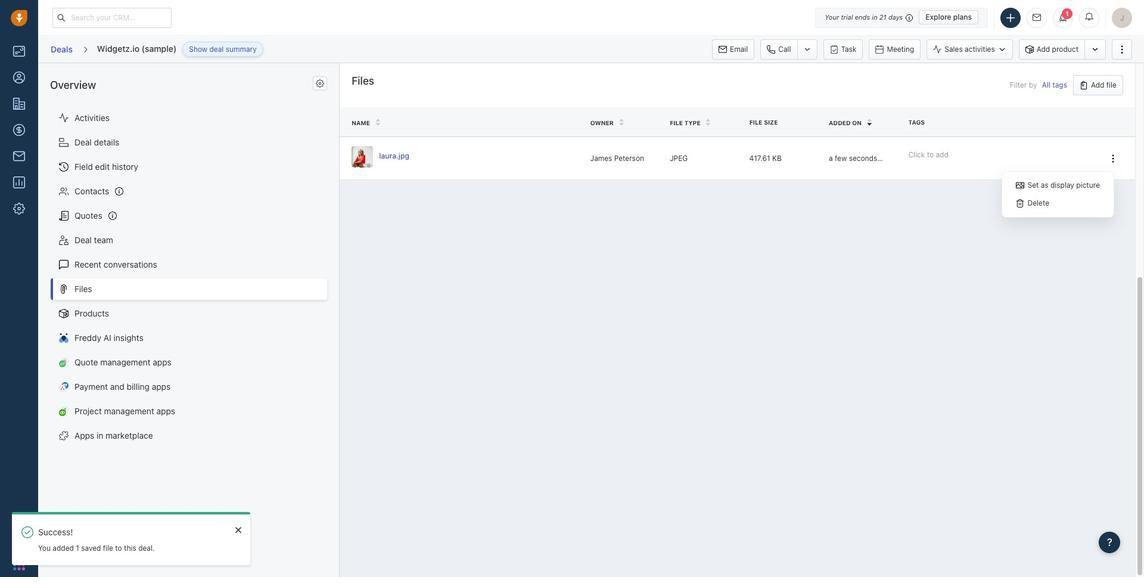Task type: locate. For each thing, give the bounding box(es) containing it.
0 vertical spatial deal
[[75, 137, 92, 147]]

0 vertical spatial apps
[[153, 357, 172, 367]]

to left add
[[927, 150, 934, 159]]

phone image
[[13, 532, 25, 544]]

sales
[[945, 45, 963, 54]]

0 horizontal spatial to
[[115, 544, 122, 553]]

add right tags
[[1092, 80, 1105, 89]]

file for file type
[[670, 119, 683, 126]]

history
[[112, 162, 138, 172]]

management for quote
[[100, 357, 151, 367]]

plans
[[954, 13, 972, 21]]

show
[[189, 45, 208, 54]]

type
[[685, 119, 701, 126]]

1 horizontal spatial in
[[872, 13, 878, 21]]

saved
[[81, 544, 101, 553]]

1 vertical spatial files
[[75, 284, 92, 294]]

filter by all tags
[[1010, 81, 1068, 90]]

1 vertical spatial file
[[103, 544, 113, 553]]

activities
[[965, 45, 996, 54]]

0 vertical spatial to
[[927, 150, 934, 159]]

ends
[[855, 13, 871, 21]]

1 file from the left
[[750, 119, 763, 126]]

file right tags
[[1107, 80, 1117, 89]]

widgetz.io
[[97, 43, 140, 54]]

0 vertical spatial add
[[1037, 45, 1051, 54]]

0 vertical spatial in
[[872, 13, 878, 21]]

quote management apps
[[75, 357, 172, 367]]

file left size
[[750, 119, 763, 126]]

deal team
[[75, 235, 113, 245]]

1 vertical spatial deal
[[75, 235, 92, 245]]

deal left team
[[75, 235, 92, 245]]

summary
[[226, 45, 257, 54]]

2 file from the left
[[670, 119, 683, 126]]

team
[[94, 235, 113, 245]]

files down recent
[[75, 284, 92, 294]]

you added 1 saved file to this deal.
[[38, 544, 155, 553]]

1 horizontal spatial to
[[927, 150, 934, 159]]

seconds
[[849, 154, 878, 163]]

add file button
[[1074, 75, 1124, 95]]

1 vertical spatial 1
[[76, 544, 79, 553]]

add
[[1037, 45, 1051, 54], [1092, 80, 1105, 89]]

0 horizontal spatial files
[[75, 284, 92, 294]]

in right apps
[[97, 431, 103, 441]]

1 vertical spatial apps
[[152, 382, 171, 392]]

add inside button
[[1092, 80, 1105, 89]]

apps right the billing at the bottom left
[[152, 382, 171, 392]]

project
[[75, 406, 102, 416]]

in
[[872, 13, 878, 21], [97, 431, 103, 441]]

deal left details
[[75, 137, 92, 147]]

apps for project management apps
[[157, 406, 175, 416]]

owner
[[591, 119, 614, 126]]

1
[[1066, 10, 1070, 17], [76, 544, 79, 553]]

billing
[[127, 382, 150, 392]]

1 vertical spatial management
[[104, 406, 154, 416]]

added
[[829, 119, 851, 126]]

0 horizontal spatial 1
[[76, 544, 79, 553]]

files
[[352, 74, 374, 87], [75, 284, 92, 294]]

deals link
[[50, 40, 73, 59]]

1 vertical spatial to
[[115, 544, 122, 553]]

deal for deal team
[[75, 235, 92, 245]]

1 horizontal spatial file
[[1107, 80, 1117, 89]]

add left product
[[1037, 45, 1051, 54]]

add product
[[1037, 45, 1079, 54]]

file
[[750, 119, 763, 126], [670, 119, 683, 126]]

files up name in the top left of the page
[[352, 74, 374, 87]]

to left the this
[[115, 544, 122, 553]]

quote
[[75, 357, 98, 367]]

add inside button
[[1037, 45, 1051, 54]]

0 vertical spatial file
[[1107, 80, 1117, 89]]

2 deal from the top
[[75, 235, 92, 245]]

to
[[927, 150, 934, 159], [115, 544, 122, 553]]

1 deal from the top
[[75, 137, 92, 147]]

1 vertical spatial add
[[1092, 80, 1105, 89]]

trial
[[841, 13, 853, 21]]

deal
[[75, 137, 92, 147], [75, 235, 92, 245]]

0 horizontal spatial file
[[670, 119, 683, 126]]

james peterson
[[591, 154, 644, 163]]

apps
[[153, 357, 172, 367], [152, 382, 171, 392], [157, 406, 175, 416]]

recent conversations
[[75, 260, 157, 270]]

apps in marketplace
[[75, 431, 153, 441]]

added on
[[829, 119, 862, 126]]

file size
[[750, 119, 778, 126]]

0 horizontal spatial add
[[1037, 45, 1051, 54]]

file for file size
[[750, 119, 763, 126]]

1 horizontal spatial add
[[1092, 80, 1105, 89]]

0 horizontal spatial in
[[97, 431, 103, 441]]

picture
[[1077, 181, 1101, 190]]

meeting
[[887, 44, 915, 53]]

sales activities button
[[927, 39, 1019, 59], [927, 39, 1013, 59]]

(sample)
[[142, 43, 177, 54]]

0 vertical spatial management
[[100, 357, 151, 367]]

0 horizontal spatial file
[[103, 544, 113, 553]]

1 vertical spatial in
[[97, 431, 103, 441]]

in left 21
[[872, 13, 878, 21]]

edit
[[95, 162, 110, 172]]

0 vertical spatial 1
[[1066, 10, 1070, 17]]

1 horizontal spatial files
[[352, 74, 374, 87]]

2 vertical spatial apps
[[157, 406, 175, 416]]

add product button
[[1019, 39, 1085, 59]]

add for add product
[[1037, 45, 1051, 54]]

file right saved
[[103, 544, 113, 553]]

contacts
[[75, 186, 109, 196]]

quotes
[[75, 211, 102, 221]]

1 horizontal spatial file
[[750, 119, 763, 126]]

management up marketplace
[[104, 406, 154, 416]]

apps down payment and billing apps
[[157, 406, 175, 416]]

a
[[829, 154, 833, 163]]

laura.jpg link
[[379, 151, 410, 163]]

file left type
[[670, 119, 683, 126]]

apps up payment and billing apps
[[153, 357, 172, 367]]

1 left saved
[[76, 544, 79, 553]]

1 up product
[[1066, 10, 1070, 17]]

apps for quote management apps
[[153, 357, 172, 367]]

freshworks switcher image
[[13, 559, 25, 570]]

size
[[764, 119, 778, 126]]

0 vertical spatial files
[[352, 74, 374, 87]]

display
[[1051, 181, 1075, 190]]

tags
[[909, 119, 925, 126]]

meeting button
[[869, 39, 921, 59]]

show deal summary
[[189, 45, 257, 54]]

laura.jpg
[[379, 151, 410, 160]]

management up payment and billing apps
[[100, 357, 151, 367]]



Task type: vqa. For each thing, say whether or not it's contained in the screenshot.
Quote management apps
yes



Task type: describe. For each thing, give the bounding box(es) containing it.
sales activities
[[945, 45, 996, 54]]

explore
[[926, 13, 952, 21]]

email
[[730, 44, 748, 53]]

management for project
[[104, 406, 154, 416]]

417.61 kb
[[750, 154, 782, 163]]

products
[[75, 308, 109, 319]]

field
[[75, 162, 93, 172]]

add file
[[1092, 80, 1117, 89]]

jpeg
[[670, 154, 688, 163]]

all tags link
[[1043, 81, 1068, 90]]

Search your CRM... text field
[[52, 7, 172, 28]]

set
[[1028, 181, 1039, 190]]

1 horizontal spatial 1
[[1066, 10, 1070, 17]]

your
[[825, 13, 840, 21]]

add for add file
[[1092, 80, 1105, 89]]

click
[[909, 150, 925, 159]]

417.61
[[750, 154, 771, 163]]

call
[[779, 44, 792, 53]]

delete
[[1028, 198, 1050, 207]]

apps
[[75, 431, 94, 441]]

deal details
[[75, 137, 119, 147]]

close image
[[235, 526, 241, 534]]

product
[[1053, 45, 1079, 54]]

field edit history
[[75, 162, 138, 172]]

kb
[[773, 154, 782, 163]]

deal for deal details
[[75, 137, 92, 147]]

james
[[591, 154, 613, 163]]

explore plans link
[[919, 10, 979, 24]]

added
[[53, 544, 74, 553]]

phone element
[[7, 526, 31, 550]]

and
[[110, 382, 125, 392]]

freddy ai insights
[[75, 333, 144, 343]]

deals
[[51, 44, 73, 54]]

few
[[835, 154, 847, 163]]

success!
[[38, 527, 73, 537]]

insights
[[114, 333, 144, 343]]

tags
[[1053, 81, 1068, 90]]

you
[[38, 544, 51, 553]]

payment
[[75, 382, 108, 392]]

explore plans
[[926, 13, 972, 21]]

all
[[1043, 81, 1051, 90]]

file inside button
[[1107, 80, 1117, 89]]

overview
[[50, 79, 96, 91]]

details
[[94, 137, 119, 147]]

mng settings image
[[316, 80, 324, 88]]

ago
[[880, 154, 892, 163]]

deal.
[[138, 544, 155, 553]]

days
[[889, 13, 903, 21]]

by
[[1030, 81, 1038, 90]]

on
[[853, 119, 862, 126]]

conversations
[[104, 260, 157, 270]]

click to add
[[909, 150, 949, 159]]

1 link
[[1053, 7, 1074, 28]]

marketplace
[[106, 431, 153, 441]]

recent
[[75, 260, 101, 270]]

21
[[880, 13, 887, 21]]

a few seconds ago
[[829, 154, 892, 163]]

widgetz.io (sample)
[[97, 43, 177, 54]]

ai
[[104, 333, 111, 343]]

your trial ends in 21 days
[[825, 13, 903, 21]]

freddy
[[75, 333, 101, 343]]

payment and billing apps
[[75, 382, 171, 392]]

this
[[124, 544, 136, 553]]

activities
[[75, 113, 110, 123]]

call button
[[761, 39, 797, 59]]

filter
[[1010, 81, 1028, 90]]

email button
[[713, 39, 755, 59]]

task
[[842, 44, 857, 53]]

as
[[1041, 181, 1049, 190]]

peterson
[[615, 154, 644, 163]]

task button
[[824, 39, 864, 59]]

set as display picture
[[1028, 181, 1101, 190]]

deal
[[210, 45, 224, 54]]

file type
[[670, 119, 701, 126]]

add
[[936, 150, 949, 159]]



